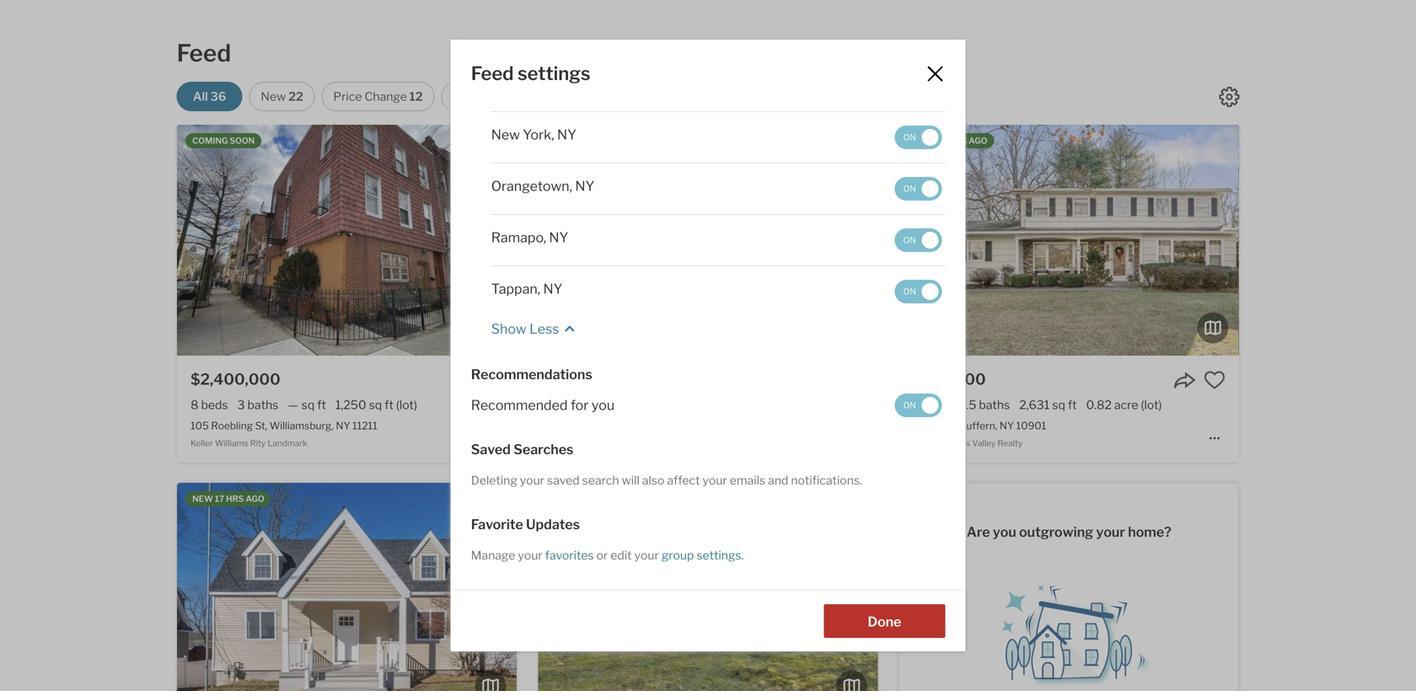 Task type: describe. For each thing, give the bounding box(es) containing it.
ny inside 105 roebling st, williamsburg, ny 11211 keller williams rlty landmark
[[336, 420, 350, 432]]

group settings. link
[[659, 548, 744, 563]]

1,250 sq ft (lot)
[[335, 398, 417, 412]]

rlty
[[250, 438, 266, 448]]

new for $819,000
[[914, 136, 935, 146]]

keller for $819,000
[[913, 438, 935, 448]]

middletown,
[[491, 75, 568, 91]]

$819,000
[[913, 370, 986, 389]]

0.82 acre (lot)
[[1086, 398, 1162, 412]]

saved
[[547, 473, 580, 487]]

Status Change radio
[[775, 82, 880, 111]]

2 beds from the left
[[562, 398, 589, 412]]

$699,000
[[552, 370, 628, 389]]

2 photo of 23 wilkin ave, middletown, ny 10940 image from the left
[[517, 483, 857, 691]]

coming
[[192, 136, 228, 146]]

favorites
[[545, 548, 594, 563]]

Insights radio
[[549, 82, 616, 111]]

10901
[[1016, 420, 1046, 432]]

for
[[571, 397, 589, 413]]

ft for 2,631 sq ft
[[1068, 398, 1077, 412]]

middletown, ny
[[491, 75, 591, 91]]

roebling
[[211, 420, 253, 432]]

feed for feed settings
[[471, 62, 514, 85]]

$2,400,000
[[191, 370, 280, 389]]

are
[[967, 524, 990, 540]]

your left home?
[[1096, 524, 1125, 540]]

done
[[868, 614, 901, 630]]

new for new 22
[[261, 89, 286, 104]]

search
[[582, 473, 619, 487]]

searches
[[514, 441, 574, 458]]

recommended for you
[[471, 397, 615, 413]]

new 2 days ago
[[553, 136, 626, 146]]

17
[[215, 494, 224, 504]]

new 3 days ago
[[914, 136, 987, 146]]

days for $819,000
[[944, 136, 967, 146]]

8 beds
[[191, 398, 228, 412]]

—
[[288, 398, 298, 412]]

keller for $2,400,000
[[191, 438, 213, 448]]

1 photo of 36 hampshire hill rd, upper saddle river, nj 07458 image from the left
[[538, 483, 878, 691]]

2 photo of 105 roebling st, williamsburg, ny 11211 image from the left
[[517, 125, 857, 356]]

2 baths from the left
[[618, 398, 649, 412]]

price change 12
[[333, 89, 423, 104]]

deleting your saved search will also affect your emails and notifications.
[[471, 473, 862, 487]]

0.82
[[1086, 398, 1112, 412]]

coming soon
[[192, 136, 255, 146]]

ny inside 1 astri ct, suffern, ny 10901 keller williams valley realty
[[1000, 420, 1014, 432]]

1 photo of 7 yorkshire dr, suffern, ny 10901 image from the left
[[538, 125, 878, 356]]

1 4 beds from the left
[[552, 398, 589, 412]]

1 photo of 1 astri ct, suffern, ny 10901 image from the left
[[899, 125, 1239, 356]]

2,631
[[1019, 398, 1050, 412]]

your left saved
[[520, 473, 545, 487]]

ramapo,
[[491, 229, 546, 246]]

an image of a house image
[[985, 573, 1153, 688]]

1 2.5 from the left
[[598, 398, 615, 412]]

3 baths
[[237, 398, 278, 412]]

tappan, ny
[[491, 281, 563, 297]]

show less
[[491, 321, 559, 337]]

recommended
[[471, 397, 568, 413]]

2 photo of 36 hampshire hill rd, upper saddle river, nj 07458 image from the left
[[878, 483, 1218, 691]]

1 astri ct, suffern, ny 10901 keller williams valley realty
[[913, 420, 1046, 448]]

inc
[[606, 438, 618, 448]]

New radio
[[249, 82, 315, 111]]

— sq ft
[[288, 398, 326, 412]]

new for new york, ny
[[491, 126, 520, 143]]

sq for 2,631
[[1052, 398, 1065, 412]]

manage your favorites or edit your group settings.
[[471, 548, 744, 563]]

rodeo
[[552, 438, 578, 448]]

edit
[[611, 548, 632, 563]]

and
[[768, 473, 789, 487]]

favorite updates
[[471, 516, 580, 533]]

ft for — sq ft
[[317, 398, 326, 412]]

tappan,
[[491, 281, 540, 297]]

updates
[[526, 516, 580, 533]]

beds for $819,000
[[923, 398, 950, 412]]

105 roebling st, williamsburg, ny 11211 keller williams rlty landmark
[[191, 420, 377, 448]]

outgrowing
[[1019, 524, 1093, 540]]

0 vertical spatial 3
[[937, 136, 943, 146]]

settings
[[518, 62, 591, 85]]

1 (lot) from the left
[[396, 398, 417, 412]]

less
[[529, 321, 559, 337]]

done button
[[824, 604, 945, 638]]

emails
[[730, 473, 766, 487]]

36
[[210, 89, 226, 104]]

williamsburg,
[[270, 420, 334, 432]]

sq for —
[[301, 398, 315, 412]]

soon
[[230, 136, 255, 146]]

ft for 1,250 sq ft (lot)
[[385, 398, 394, 412]]

1 realty from the left
[[579, 438, 605, 448]]

york,
[[523, 126, 554, 143]]

deleting
[[471, 473, 517, 487]]

1
[[913, 420, 917, 432]]

home?
[[1128, 524, 1172, 540]]



Task type: locate. For each thing, give the bounding box(es) containing it.
feed settings
[[471, 62, 591, 85]]

you right are
[[993, 524, 1016, 540]]

favorite button image
[[482, 369, 503, 391]]

2
[[576, 136, 581, 146]]

ft right 1,250
[[385, 398, 394, 412]]

2.5 right for at the bottom left of the page
[[598, 398, 615, 412]]

1 horizontal spatial 3
[[937, 136, 943, 146]]

3 baths from the left
[[979, 398, 1010, 412]]

ago for $819,000
[[969, 136, 987, 146]]

0 horizontal spatial baths
[[247, 398, 278, 412]]

(lot)
[[396, 398, 417, 412], [1141, 398, 1162, 412]]

or
[[596, 548, 608, 563]]

1 horizontal spatial 4
[[913, 398, 920, 412]]

1 horizontal spatial 2.5 baths
[[959, 398, 1010, 412]]

0 vertical spatial you
[[592, 397, 615, 413]]

baths up the suffern,
[[979, 398, 1010, 412]]

feed left settings
[[471, 62, 514, 85]]

1 4 from the left
[[552, 398, 559, 412]]

williams for $2,400,000
[[215, 438, 248, 448]]

notifications.
[[791, 473, 862, 487]]

beds down $699,000
[[562, 398, 589, 412]]

ft left '0.82'
[[1068, 398, 1077, 412]]

all 36
[[193, 89, 226, 104]]

ny right york,
[[557, 126, 577, 143]]

williams down roebling
[[215, 438, 248, 448]]

12
[[410, 89, 423, 104]]

all
[[193, 89, 208, 104]]

williams
[[215, 438, 248, 448], [937, 438, 971, 448]]

1,250
[[335, 398, 366, 412]]

feed up "all"
[[177, 39, 231, 67]]

ramapo, ny
[[491, 229, 568, 246]]

realty right valley
[[998, 438, 1023, 448]]

1 horizontal spatial 2.5
[[959, 398, 976, 412]]

astri
[[920, 420, 942, 432]]

favorite button checkbox
[[482, 369, 503, 391]]

0 horizontal spatial you
[[592, 397, 615, 413]]

new inside "radio"
[[261, 89, 286, 104]]

1 photo of 23 wilkin ave, middletown, ny 10940 image from the left
[[177, 483, 517, 691]]

0 horizontal spatial (lot)
[[396, 398, 417, 412]]

2 williams from the left
[[937, 438, 971, 448]]

photo of 1 astri ct, suffern, ny 10901 image
[[899, 125, 1239, 356], [1239, 125, 1416, 356]]

1 horizontal spatial baths
[[618, 398, 649, 412]]

0 horizontal spatial new
[[261, 89, 286, 104]]

Open House radio
[[441, 82, 542, 111]]

2 photo of 1 astri ct, suffern, ny 10901 image from the left
[[1239, 125, 1416, 356]]

1 horizontal spatial sq
[[369, 398, 382, 412]]

realty inside 1 astri ct, suffern, ny 10901 keller williams valley realty
[[998, 438, 1023, 448]]

3 sq from the left
[[1052, 398, 1065, 412]]

1 2.5 baths from the left
[[598, 398, 649, 412]]

2.5
[[598, 398, 615, 412], [959, 398, 976, 412]]

also
[[642, 473, 665, 487]]

3
[[937, 136, 943, 146], [237, 398, 245, 412]]

beds right 8
[[201, 398, 228, 412]]

105
[[191, 420, 209, 432]]

0 horizontal spatial 2.5
[[598, 398, 615, 412]]

days for $699,000
[[583, 136, 606, 146]]

3 ft from the left
[[1068, 398, 1077, 412]]

0 horizontal spatial realty
[[579, 438, 605, 448]]

1 ft from the left
[[317, 398, 326, 412]]

2 horizontal spatial baths
[[979, 398, 1010, 412]]

1 beds from the left
[[201, 398, 228, 412]]

baths up "inc"
[[618, 398, 649, 412]]

photo of 36 hampshire hill rd, upper saddle river, nj 07458 image
[[538, 483, 878, 691], [878, 483, 1218, 691]]

keller down 105
[[191, 438, 213, 448]]

rodeo realty inc
[[552, 438, 618, 448]]

new left york,
[[491, 126, 520, 143]]

suffern,
[[960, 420, 998, 432]]

baths for $2,400,000
[[247, 398, 278, 412]]

valley
[[972, 438, 996, 448]]

2 horizontal spatial new
[[914, 136, 935, 146]]

2.5 baths up "inc"
[[598, 398, 649, 412]]

1 horizontal spatial realty
[[998, 438, 1023, 448]]

orangetown,
[[491, 178, 572, 194]]

you right for at the bottom left of the page
[[592, 397, 615, 413]]

photo of 7 yorkshire dr, suffern, ny 10901 image
[[538, 125, 878, 356], [878, 125, 1218, 356]]

3 beds from the left
[[923, 398, 950, 412]]

new left 22
[[261, 89, 286, 104]]

1 vertical spatial new
[[491, 126, 520, 143]]

new york, ny
[[491, 126, 577, 143]]

favorites link
[[543, 548, 596, 563]]

price
[[333, 89, 362, 104]]

0 horizontal spatial keller
[[191, 438, 213, 448]]

1 horizontal spatial ft
[[385, 398, 394, 412]]

Sold radio
[[703, 82, 769, 111]]

acre
[[1114, 398, 1138, 412]]

2.5 up the suffern,
[[959, 398, 976, 412]]

ny right 'ramapo,'
[[549, 229, 568, 246]]

4
[[552, 398, 559, 412], [913, 398, 920, 412]]

2 sq from the left
[[369, 398, 382, 412]]

1 keller from the left
[[191, 438, 213, 448]]

photo of 105 roebling st, williamsburg, ny 11211 image
[[177, 125, 517, 356], [517, 125, 857, 356]]

2 photo of 7 yorkshire dr, suffern, ny 10901 image from the left
[[878, 125, 1218, 356]]

0 horizontal spatial sq
[[301, 398, 315, 412]]

are you outgrowing your home?
[[967, 524, 1172, 540]]

new 22
[[261, 89, 303, 104]]

option group
[[177, 82, 880, 111]]

st,
[[255, 420, 267, 432]]

ny down the new 2 days ago
[[575, 178, 595, 194]]

favorite button checkbox
[[1204, 369, 1226, 391]]

keller
[[191, 438, 213, 448], [913, 438, 935, 448]]

All radio
[[177, 82, 242, 111]]

0 horizontal spatial 2.5 baths
[[598, 398, 649, 412]]

1 horizontal spatial feed
[[471, 62, 514, 85]]

4 beds up the astri
[[913, 398, 950, 412]]

0 horizontal spatial beds
[[201, 398, 228, 412]]

baths for $819,000
[[979, 398, 1010, 412]]

1 sq from the left
[[301, 398, 315, 412]]

sq
[[301, 398, 315, 412], [369, 398, 382, 412], [1052, 398, 1065, 412]]

1 horizontal spatial new
[[553, 136, 574, 146]]

1 horizontal spatial ago
[[607, 136, 626, 146]]

williams down ct,
[[937, 438, 971, 448]]

days
[[583, 136, 606, 146], [944, 136, 967, 146]]

ny right middletown,
[[571, 75, 591, 91]]

baths up the st,
[[247, 398, 278, 412]]

1 horizontal spatial you
[[993, 524, 1016, 540]]

beds for $2,400,000
[[201, 398, 228, 412]]

4 left for at the bottom left of the page
[[552, 398, 559, 412]]

2 horizontal spatial ft
[[1068, 398, 1077, 412]]

new
[[553, 136, 574, 146], [914, 136, 935, 146], [192, 494, 213, 504]]

2 2.5 from the left
[[959, 398, 976, 412]]

change
[[365, 89, 407, 104]]

1 horizontal spatial (lot)
[[1141, 398, 1162, 412]]

1 horizontal spatial beds
[[562, 398, 589, 412]]

2 ft from the left
[[385, 398, 394, 412]]

saved
[[471, 441, 511, 458]]

favorite
[[471, 516, 523, 533]]

2 realty from the left
[[998, 438, 1023, 448]]

show less link
[[491, 313, 579, 339]]

4 beds down $699,000
[[552, 398, 589, 412]]

sq right —
[[301, 398, 315, 412]]

2 horizontal spatial sq
[[1052, 398, 1065, 412]]

feed
[[177, 39, 231, 67], [471, 62, 514, 85]]

keller inside 105 roebling st, williamsburg, ny 11211 keller williams rlty landmark
[[191, 438, 213, 448]]

new for $699,000
[[553, 136, 574, 146]]

Favorites radio
[[622, 82, 696, 111]]

2 horizontal spatial beds
[[923, 398, 950, 412]]

affect
[[667, 473, 700, 487]]

1 days from the left
[[583, 136, 606, 146]]

1 horizontal spatial 4 beds
[[913, 398, 950, 412]]

your right edit
[[634, 548, 659, 563]]

22
[[288, 89, 303, 104]]

2 4 from the left
[[913, 398, 920, 412]]

ny right "tappan,"
[[543, 281, 563, 297]]

1 horizontal spatial williams
[[937, 438, 971, 448]]

2 days from the left
[[944, 136, 967, 146]]

2 keller from the left
[[913, 438, 935, 448]]

sq right 2,631
[[1052, 398, 1065, 412]]

1 vertical spatial 3
[[237, 398, 245, 412]]

ny left 11211
[[336, 420, 350, 432]]

will
[[622, 473, 640, 487]]

manage
[[471, 548, 515, 563]]

1 williams from the left
[[215, 438, 248, 448]]

ft
[[317, 398, 326, 412], [385, 398, 394, 412], [1068, 398, 1077, 412]]

settings.
[[697, 548, 744, 563]]

0 vertical spatial new
[[261, 89, 286, 104]]

1 horizontal spatial new
[[491, 126, 520, 143]]

sq for 1,250
[[369, 398, 382, 412]]

(lot) right acre at the right bottom of page
[[1141, 398, 1162, 412]]

keller down the astri
[[913, 438, 935, 448]]

beds
[[201, 398, 228, 412], [562, 398, 589, 412], [923, 398, 950, 412]]

1 horizontal spatial days
[[944, 136, 967, 146]]

landmark
[[268, 438, 308, 448]]

realty left "inc"
[[579, 438, 605, 448]]

0 horizontal spatial 3
[[237, 398, 245, 412]]

0 horizontal spatial 4 beds
[[552, 398, 589, 412]]

you
[[592, 397, 615, 413], [993, 524, 1016, 540]]

2 horizontal spatial ago
[[969, 136, 987, 146]]

2,631 sq ft
[[1019, 398, 1077, 412]]

your right affect
[[703, 473, 727, 487]]

williams inside 1 astri ct, suffern, ny 10901 keller williams valley realty
[[937, 438, 971, 448]]

0 horizontal spatial 4
[[552, 398, 559, 412]]

ft right —
[[317, 398, 326, 412]]

sq up 11211
[[369, 398, 382, 412]]

2.5 baths up the suffern,
[[959, 398, 1010, 412]]

0 horizontal spatial new
[[192, 494, 213, 504]]

new
[[261, 89, 286, 104], [491, 126, 520, 143]]

4 up 1
[[913, 398, 920, 412]]

williams inside 105 roebling st, williamsburg, ny 11211 keller williams rlty landmark
[[215, 438, 248, 448]]

option group containing all
[[177, 82, 880, 111]]

8
[[191, 398, 198, 412]]

ny left 10901 at the right bottom of the page
[[1000, 420, 1014, 432]]

williams for $819,000
[[937, 438, 971, 448]]

2 2.5 baths from the left
[[959, 398, 1010, 412]]

4 beds
[[552, 398, 589, 412], [913, 398, 950, 412]]

1 horizontal spatial keller
[[913, 438, 935, 448]]

ct,
[[945, 420, 958, 432]]

11211
[[353, 420, 377, 432]]

Price Change radio
[[322, 82, 434, 111]]

keller inside 1 astri ct, suffern, ny 10901 keller williams valley realty
[[913, 438, 935, 448]]

photo of 23 wilkin ave, middletown, ny 10940 image
[[177, 483, 517, 691], [517, 483, 857, 691]]

0 horizontal spatial williams
[[215, 438, 248, 448]]

saved searches
[[471, 441, 574, 458]]

2 4 beds from the left
[[913, 398, 950, 412]]

hrs
[[226, 494, 244, 504]]

0 horizontal spatial feed
[[177, 39, 231, 67]]

0 horizontal spatial ago
[[246, 494, 264, 504]]

recommendations
[[471, 366, 592, 383]]

ago for $699,000
[[607, 136, 626, 146]]

ago
[[607, 136, 626, 146], [969, 136, 987, 146], [246, 494, 264, 504]]

baths
[[247, 398, 278, 412], [618, 398, 649, 412], [979, 398, 1010, 412]]

show
[[491, 321, 527, 337]]

(lot) right 1,250
[[396, 398, 417, 412]]

group
[[662, 548, 694, 563]]

orangetown, ny
[[491, 178, 595, 194]]

1 photo of 105 roebling st, williamsburg, ny 11211 image from the left
[[177, 125, 517, 356]]

beds up the astri
[[923, 398, 950, 412]]

1 baths from the left
[[247, 398, 278, 412]]

feed for feed
[[177, 39, 231, 67]]

your down favorite updates
[[518, 548, 543, 563]]

new 17 hrs ago
[[192, 494, 264, 504]]

2.5 baths
[[598, 398, 649, 412], [959, 398, 1010, 412]]

favorite button image
[[1204, 369, 1226, 391]]

your
[[520, 473, 545, 487], [703, 473, 727, 487], [1096, 524, 1125, 540], [518, 548, 543, 563], [634, 548, 659, 563]]

realty
[[579, 438, 605, 448], [998, 438, 1023, 448]]

0 horizontal spatial days
[[583, 136, 606, 146]]

0 horizontal spatial ft
[[317, 398, 326, 412]]

1 vertical spatial you
[[993, 524, 1016, 540]]

2 (lot) from the left
[[1141, 398, 1162, 412]]



Task type: vqa. For each thing, say whether or not it's contained in the screenshot.
the 4
yes



